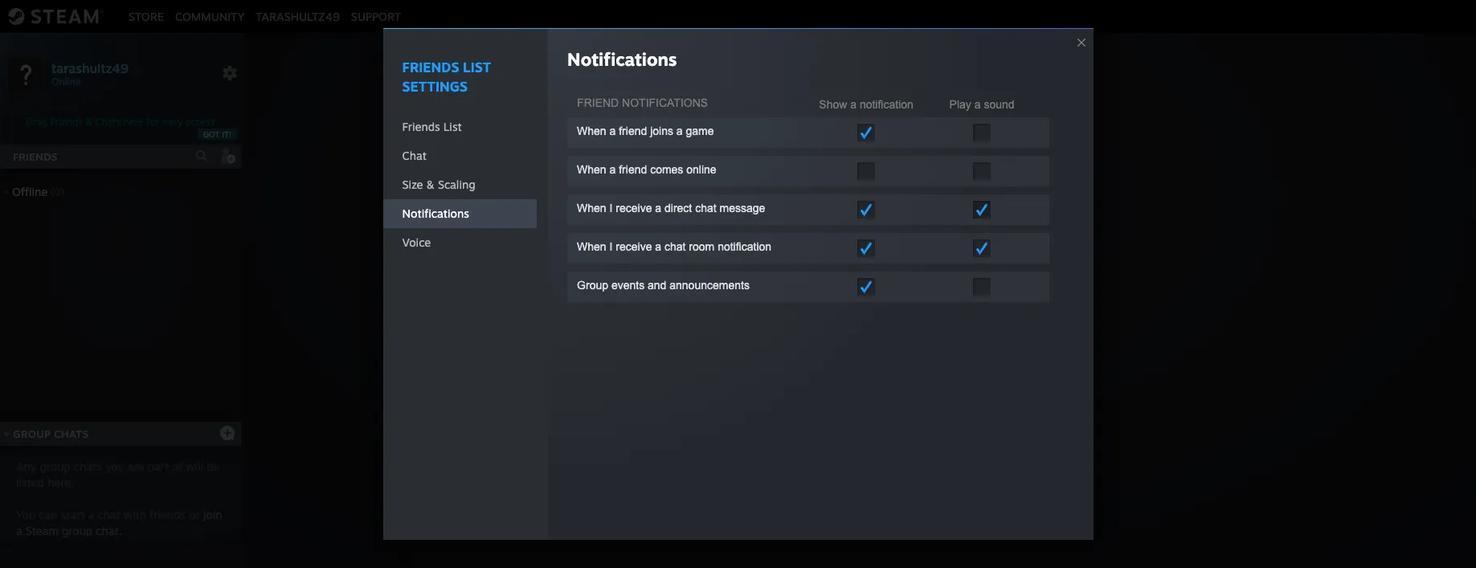 Task type: describe. For each thing, give the bounding box(es) containing it.
a right play
[[975, 98, 981, 111]]

chat for when i receive a chat room notification
[[665, 241, 686, 254]]

friend notifications
[[577, 97, 708, 110]]

group events and announcements
[[577, 279, 750, 292]]

join a steam group chat. link
[[16, 508, 222, 538]]

support link
[[346, 9, 407, 23]]

when a friend joins a game
[[577, 125, 714, 138]]

room
[[689, 241, 715, 254]]

a right the start
[[88, 508, 94, 522]]

here.
[[47, 476, 74, 490]]

you can start a chat with friends or
[[16, 508, 203, 522]]

any
[[16, 460, 37, 474]]

join a steam group chat.
[[16, 508, 222, 538]]

for
[[146, 116, 159, 128]]

friends for friends
[[13, 150, 58, 163]]

0 horizontal spatial chat
[[402, 149, 427, 163]]

i for when i receive a direct chat message
[[610, 202, 613, 215]]

2 horizontal spatial group
[[852, 309, 888, 325]]

a left direct
[[655, 202, 662, 215]]

a up 'and' in the left of the page
[[655, 241, 662, 254]]

part
[[148, 460, 169, 474]]

with
[[124, 508, 146, 522]]

show
[[819, 98, 848, 111]]

click a friend or group chat to start!
[[752, 309, 971, 325]]

friends for friends list
[[402, 120, 440, 134]]

friends right drag at the left top of page
[[50, 116, 83, 128]]

size & scaling
[[402, 178, 476, 192]]

0 vertical spatial or
[[836, 309, 848, 325]]

2 horizontal spatial chat
[[695, 202, 717, 215]]

manage friends list settings image
[[222, 65, 238, 81]]

0 vertical spatial chats
[[95, 116, 121, 128]]

tarashultz49 link
[[250, 9, 346, 23]]

0 vertical spatial notification
[[860, 98, 914, 111]]

when a friend comes online
[[577, 163, 717, 176]]

a right click
[[784, 309, 791, 325]]

chat.
[[96, 524, 122, 538]]

settings
[[402, 78, 468, 95]]

receive for direct
[[616, 202, 652, 215]]

group for group chats
[[13, 428, 51, 441]]

community
[[175, 9, 245, 23]]

when for when a friend comes online
[[577, 163, 607, 176]]

add a friend image
[[219, 147, 236, 165]]

be
[[207, 460, 220, 474]]

1 vertical spatial notification
[[718, 241, 772, 254]]

list for friends list
[[444, 120, 462, 134]]

a down friend notifications
[[610, 125, 616, 138]]

sound
[[984, 98, 1015, 111]]

1 horizontal spatial chat
[[892, 309, 920, 325]]

listed
[[16, 476, 44, 490]]

joins
[[650, 125, 674, 138]]

play
[[950, 98, 972, 111]]

of
[[172, 460, 183, 474]]

friends list settings
[[402, 59, 491, 95]]

you
[[16, 508, 35, 522]]

show a notification
[[819, 98, 914, 111]]

store
[[129, 9, 164, 23]]

size
[[402, 178, 423, 192]]

0 horizontal spatial or
[[189, 508, 200, 522]]

game
[[686, 125, 714, 138]]

list for friends list settings
[[463, 59, 491, 76]]

start
[[61, 508, 85, 522]]

easy
[[162, 116, 183, 128]]

drag friends & chats here for easy access
[[26, 116, 215, 128]]

when for when i receive a chat room notification
[[577, 241, 607, 254]]

here
[[124, 116, 144, 128]]

start!
[[940, 309, 971, 325]]

1 horizontal spatial friend
[[795, 309, 832, 325]]



Task type: locate. For each thing, give the bounding box(es) containing it.
a right show
[[851, 98, 857, 111]]

group chats
[[13, 428, 89, 441]]

friend
[[577, 97, 619, 110], [795, 309, 832, 325]]

0 vertical spatial &
[[85, 116, 92, 128]]

steam
[[26, 524, 59, 538]]

i down when a friend comes online on the top of the page
[[610, 202, 613, 215]]

1 horizontal spatial notification
[[860, 98, 914, 111]]

are
[[128, 460, 144, 474]]

i up events
[[610, 241, 613, 254]]

voice
[[402, 236, 431, 249]]

direct
[[665, 202, 692, 215]]

group down the start
[[62, 524, 93, 538]]

friends down drag at the left top of page
[[13, 150, 58, 163]]

2 receive from the top
[[616, 241, 652, 254]]

tarashultz49
[[256, 9, 340, 23], [51, 60, 129, 76]]

chat for you can start a chat with friends or
[[98, 508, 121, 522]]

announcements
[[670, 279, 750, 292]]

when for when a friend joins a game
[[577, 125, 607, 138]]

or
[[836, 309, 848, 325], [189, 508, 200, 522]]

1 receive from the top
[[616, 202, 652, 215]]

friend for comes
[[619, 163, 647, 176]]

notification right show
[[860, 98, 914, 111]]

friend right click
[[795, 309, 832, 325]]

list inside friends list settings
[[463, 59, 491, 76]]

&
[[85, 116, 92, 128], [427, 178, 435, 192]]

offline
[[12, 185, 48, 199]]

0 horizontal spatial chats
[[54, 428, 89, 441]]

friend up "when a friend joins a game" at left
[[577, 97, 619, 110]]

1 vertical spatial friend
[[795, 309, 832, 325]]

0 vertical spatial tarashultz49
[[256, 9, 340, 23]]

notification
[[860, 98, 914, 111], [718, 241, 772, 254]]

list up settings
[[463, 59, 491, 76]]

access
[[185, 116, 215, 128]]

group
[[40, 460, 70, 474], [62, 524, 93, 538]]

friend left comes
[[619, 163, 647, 176]]

support
[[351, 9, 401, 23]]

1 horizontal spatial &
[[427, 178, 435, 192]]

i for when i receive a chat room notification
[[610, 241, 613, 254]]

& left here
[[85, 116, 92, 128]]

friends down settings
[[402, 120, 440, 134]]

0 vertical spatial i
[[610, 202, 613, 215]]

when
[[577, 125, 607, 138], [577, 163, 607, 176], [577, 202, 607, 215], [577, 241, 607, 254]]

2 when from the top
[[577, 163, 607, 176]]

chat left room
[[665, 241, 686, 254]]

store link
[[123, 9, 170, 23]]

0 horizontal spatial group
[[13, 428, 51, 441]]

friend
[[619, 125, 647, 138], [619, 163, 647, 176]]

1 vertical spatial group
[[852, 309, 888, 325]]

tarashultz49 left support link
[[256, 9, 340, 23]]

receive
[[616, 202, 652, 215], [616, 241, 652, 254]]

notifications up friend notifications
[[568, 49, 677, 70]]

2 friend from the top
[[619, 163, 647, 176]]

search my friends list image
[[195, 149, 209, 163]]

play a sound
[[950, 98, 1015, 111]]

chat up chat.
[[98, 508, 121, 522]]

1 vertical spatial group
[[62, 524, 93, 538]]

when i receive a chat room notification
[[577, 241, 772, 254]]

will
[[186, 460, 203, 474]]

when i receive a direct chat message
[[577, 202, 766, 215]]

you
[[105, 460, 125, 474]]

events
[[612, 279, 645, 292]]

a right joins
[[677, 125, 683, 138]]

1 horizontal spatial chats
[[95, 116, 121, 128]]

group for group events and announcements
[[577, 279, 609, 292]]

3 when from the top
[[577, 202, 607, 215]]

chat left to
[[892, 309, 920, 325]]

0 vertical spatial notifications
[[568, 49, 677, 70]]

0 vertical spatial receive
[[616, 202, 652, 215]]

0 horizontal spatial &
[[85, 116, 92, 128]]

group left to
[[852, 309, 888, 325]]

group up 'any'
[[13, 428, 51, 441]]

0 horizontal spatial friend
[[577, 97, 619, 110]]

1 vertical spatial notifications
[[622, 97, 708, 110]]

notifications down size & scaling
[[402, 207, 469, 221]]

scaling
[[438, 178, 476, 192]]

1 vertical spatial i
[[610, 241, 613, 254]]

1 vertical spatial chats
[[54, 428, 89, 441]]

message
[[720, 202, 766, 215]]

drag
[[26, 116, 47, 128]]

list down settings
[[444, 120, 462, 134]]

collapse chats list image
[[0, 431, 19, 437]]

join
[[203, 508, 222, 522]]

friends list
[[402, 120, 462, 134]]

receive down when a friend comes online on the top of the page
[[616, 202, 652, 215]]

friend left joins
[[619, 125, 647, 138]]

chats up chats
[[54, 428, 89, 441]]

comes
[[650, 163, 684, 176]]

2 vertical spatial notifications
[[402, 207, 469, 221]]

chat right direct
[[695, 202, 717, 215]]

friends for friends list settings
[[402, 59, 459, 76]]

receive up events
[[616, 241, 652, 254]]

receive for chat
[[616, 241, 652, 254]]

1 horizontal spatial or
[[836, 309, 848, 325]]

1 vertical spatial list
[[444, 120, 462, 134]]

1 vertical spatial &
[[427, 178, 435, 192]]

click
[[752, 309, 780, 325]]

1 vertical spatial chat
[[665, 241, 686, 254]]

chat
[[402, 149, 427, 163], [892, 309, 920, 325]]

1 horizontal spatial group
[[577, 279, 609, 292]]

0 vertical spatial list
[[463, 59, 491, 76]]

4 when from the top
[[577, 241, 607, 254]]

1 vertical spatial receive
[[616, 241, 652, 254]]

& right the size
[[427, 178, 435, 192]]

when for when i receive a direct chat message
[[577, 202, 607, 215]]

notifications
[[568, 49, 677, 70], [622, 97, 708, 110], [402, 207, 469, 221]]

i
[[610, 202, 613, 215], [610, 241, 613, 254]]

a down you
[[16, 524, 22, 538]]

and
[[648, 279, 667, 292]]

chat up the size
[[402, 149, 427, 163]]

1 i from the top
[[610, 202, 613, 215]]

0 vertical spatial group
[[40, 460, 70, 474]]

friends
[[402, 59, 459, 76], [50, 116, 83, 128], [402, 120, 440, 134], [13, 150, 58, 163]]

1 horizontal spatial chat
[[665, 241, 686, 254]]

chats left here
[[95, 116, 121, 128]]

2 i from the top
[[610, 241, 613, 254]]

0 vertical spatial chat
[[402, 149, 427, 163]]

0 vertical spatial friend
[[577, 97, 619, 110]]

or left join
[[189, 508, 200, 522]]

1 vertical spatial or
[[189, 508, 200, 522]]

1 friend from the top
[[619, 125, 647, 138]]

group inside join a steam group chat.
[[62, 524, 93, 538]]

group inside any group chats you are part of will be listed here.
[[40, 460, 70, 474]]

online
[[687, 163, 717, 176]]

friends inside friends list settings
[[402, 59, 459, 76]]

1 vertical spatial tarashultz49
[[51, 60, 129, 76]]

2 vertical spatial chat
[[98, 508, 121, 522]]

0 vertical spatial friend
[[619, 125, 647, 138]]

friends
[[150, 508, 186, 522]]

group up "here."
[[40, 460, 70, 474]]

a down "when a friend joins a game" at left
[[610, 163, 616, 176]]

1 horizontal spatial tarashultz49
[[256, 9, 340, 23]]

list
[[463, 59, 491, 76], [444, 120, 462, 134]]

0 horizontal spatial chat
[[98, 508, 121, 522]]

can
[[39, 508, 57, 522]]

0 horizontal spatial list
[[444, 120, 462, 134]]

to
[[924, 309, 936, 325]]

notifications up joins
[[622, 97, 708, 110]]

community link
[[170, 9, 250, 23]]

or right click
[[836, 309, 848, 325]]

1 when from the top
[[577, 125, 607, 138]]

notification down message
[[718, 241, 772, 254]]

1 vertical spatial chat
[[892, 309, 920, 325]]

0 horizontal spatial notification
[[718, 241, 772, 254]]

friend for joins
[[619, 125, 647, 138]]

a inside join a steam group chat.
[[16, 524, 22, 538]]

chat
[[695, 202, 717, 215], [665, 241, 686, 254], [98, 508, 121, 522]]

chats
[[74, 460, 102, 474]]

2 vertical spatial group
[[13, 428, 51, 441]]

create a group chat image
[[219, 425, 236, 441]]

group left events
[[577, 279, 609, 292]]

chats
[[95, 116, 121, 128], [54, 428, 89, 441]]

1 vertical spatial friend
[[619, 163, 647, 176]]

0 horizontal spatial tarashultz49
[[51, 60, 129, 76]]

0 vertical spatial group
[[577, 279, 609, 292]]

friends up settings
[[402, 59, 459, 76]]

any group chats you are part of will be listed here.
[[16, 460, 220, 490]]

a
[[851, 98, 857, 111], [975, 98, 981, 111], [610, 125, 616, 138], [677, 125, 683, 138], [610, 163, 616, 176], [655, 202, 662, 215], [655, 241, 662, 254], [784, 309, 791, 325], [88, 508, 94, 522], [16, 524, 22, 538]]

group
[[577, 279, 609, 292], [852, 309, 888, 325], [13, 428, 51, 441]]

tarashultz49 up drag friends & chats here for easy access
[[51, 60, 129, 76]]

1 horizontal spatial list
[[463, 59, 491, 76]]

0 vertical spatial chat
[[695, 202, 717, 215]]



Task type: vqa. For each thing, say whether or not it's contained in the screenshot.
the left List
yes



